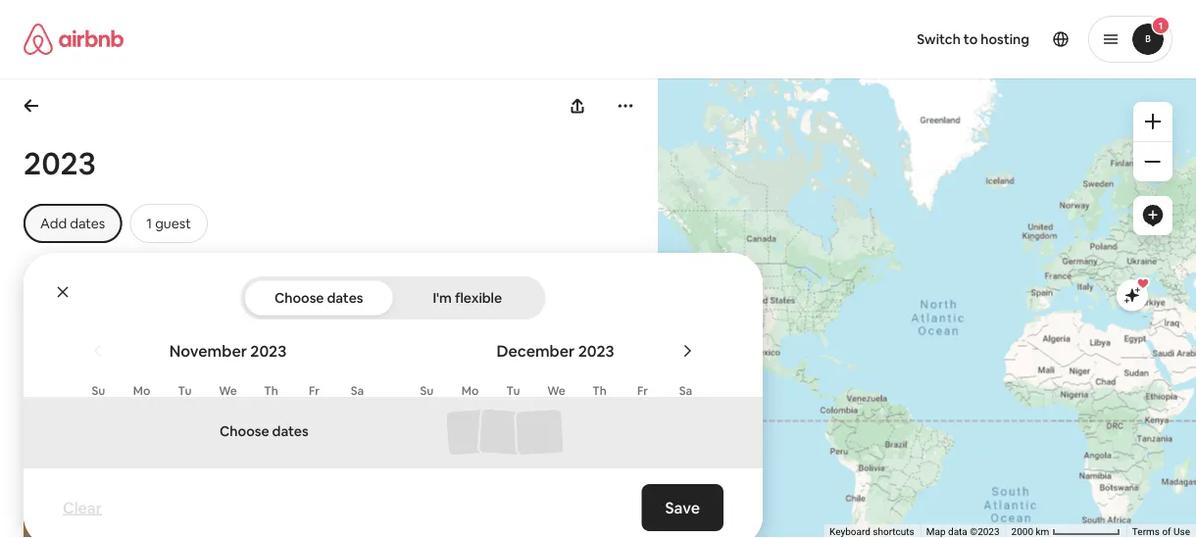 Task type: locate. For each thing, give the bounding box(es) containing it.
2023
[[24, 142, 96, 183], [250, 341, 287, 361], [578, 341, 615, 361]]

clear
[[63, 498, 102, 518]]

0 horizontal spatial th
[[264, 383, 278, 399]]

zoom out image
[[1146, 154, 1161, 170]]

shortcuts
[[873, 526, 915, 538]]

1 horizontal spatial we
[[547, 383, 566, 399]]

0 horizontal spatial dates
[[70, 215, 105, 232]]

november
[[169, 341, 247, 361]]

2023 right december
[[578, 341, 615, 361]]

1 horizontal spatial sa
[[679, 383, 693, 399]]

0 vertical spatial dates
[[70, 215, 105, 232]]

sa
[[351, 383, 364, 399], [679, 383, 693, 399]]

zoom in image
[[1146, 114, 1161, 129]]

add dates button
[[24, 204, 122, 243]]

0 horizontal spatial sa
[[351, 383, 364, 399]]

2 sa from the left
[[679, 383, 693, 399]]

2000
[[1012, 526, 1034, 538]]

su
[[92, 383, 105, 399], [420, 383, 434, 399]]

tu
[[178, 383, 192, 399], [507, 383, 520, 399]]

0 horizontal spatial choose
[[220, 423, 269, 440]]

1 tu from the left
[[178, 383, 192, 399]]

choose dates
[[275, 289, 363, 307], [220, 423, 309, 440]]

1 horizontal spatial group
[[341, 279, 635, 538]]

2 vertical spatial dates
[[272, 423, 309, 440]]

calendar application
[[55, 320, 1197, 538]]

1 horizontal spatial dates
[[272, 423, 309, 440]]

0 horizontal spatial fr
[[309, 383, 320, 399]]

choose
[[275, 289, 324, 307], [220, 423, 269, 440]]

1 th from the left
[[264, 383, 278, 399]]

2000 km button
[[1006, 525, 1127, 538]]

tu down "november"
[[178, 383, 192, 399]]

group
[[24, 279, 317, 538], [341, 279, 635, 538]]

map
[[927, 526, 946, 538]]

km
[[1036, 526, 1050, 538]]

0 horizontal spatial 2023
[[24, 142, 96, 183]]

1 vertical spatial choose dates
[[220, 423, 309, 440]]

mo
[[133, 383, 150, 399], [462, 383, 479, 399]]

2 horizontal spatial 2023
[[578, 341, 615, 361]]

1 mo from the left
[[133, 383, 150, 399]]

1 horizontal spatial choose
[[275, 289, 324, 307]]

dialog containing november 2023
[[24, 253, 1197, 538]]

1 horizontal spatial su
[[420, 383, 434, 399]]

dates
[[70, 215, 105, 232], [327, 289, 363, 307], [272, 423, 309, 440]]

0 vertical spatial choose dates
[[275, 289, 363, 307]]

google map
including 3 saved stays. region
[[550, 0, 1197, 538]]

we down november 2023
[[219, 383, 237, 399]]

dialog
[[24, 253, 1197, 538]]

choose up november 2023
[[275, 289, 324, 307]]

th down november 2023
[[264, 383, 278, 399]]

0 horizontal spatial we
[[219, 383, 237, 399]]

i'm
[[433, 289, 452, 307]]

we down december 2023
[[547, 383, 566, 399]]

fr
[[309, 383, 320, 399], [638, 383, 648, 399]]

1 horizontal spatial 2023
[[250, 341, 287, 361]]

©2023
[[970, 526, 1000, 538]]

0 horizontal spatial tu
[[178, 383, 192, 399]]

0 horizontal spatial su
[[92, 383, 105, 399]]

dates inside dropdown button
[[70, 215, 105, 232]]

2023 up add at the left top
[[24, 142, 96, 183]]

keyboard
[[830, 526, 871, 538]]

choose down november 2023
[[220, 423, 269, 440]]

1 horizontal spatial tu
[[507, 383, 520, 399]]

add
[[40, 215, 67, 232]]

terms
[[1133, 526, 1160, 538]]

of
[[1163, 526, 1172, 538]]

1 horizontal spatial th
[[593, 383, 607, 399]]

1 vertical spatial dates
[[327, 289, 363, 307]]

choose dates inside button
[[275, 289, 363, 307]]

2023 down remove from wishlist: villa in beverly hills icon
[[250, 341, 287, 361]]

tu down december
[[507, 383, 520, 399]]

th
[[264, 383, 278, 399], [593, 383, 607, 399]]

0 vertical spatial choose
[[275, 289, 324, 307]]

save button
[[642, 484, 724, 532]]

tab list containing choose dates
[[245, 277, 542, 320]]

map data ©2023
[[927, 526, 1000, 538]]

1 sa from the left
[[351, 383, 364, 399]]

dates inside button
[[327, 289, 363, 307]]

2 horizontal spatial dates
[[327, 289, 363, 307]]

1 group from the left
[[24, 279, 317, 538]]

1 horizontal spatial fr
[[638, 383, 648, 399]]

1 horizontal spatial mo
[[462, 383, 479, 399]]

we
[[219, 383, 237, 399], [547, 383, 566, 399]]

tab list
[[245, 277, 542, 320]]

2023 for november 2023
[[250, 341, 287, 361]]

choose inside button
[[275, 289, 324, 307]]

2 mo from the left
[[462, 383, 479, 399]]

0 horizontal spatial group
[[24, 279, 317, 538]]

2000 km
[[1012, 526, 1052, 538]]

data
[[948, 526, 968, 538]]

0 horizontal spatial mo
[[133, 383, 150, 399]]

th down december 2023
[[593, 383, 607, 399]]

terms of use link
[[1133, 526, 1191, 538]]



Task type: vqa. For each thing, say whether or not it's contained in the screenshot.
the Add dates
yes



Task type: describe. For each thing, give the bounding box(es) containing it.
1 fr from the left
[[309, 383, 320, 399]]

flexible
[[455, 289, 502, 307]]

1 su from the left
[[92, 383, 105, 399]]

dates for "add dates" dropdown button
[[70, 215, 105, 232]]

2 fr from the left
[[638, 383, 648, 399]]

clear button
[[53, 488, 112, 528]]

add a place to the map image
[[1142, 204, 1165, 228]]

2 group from the left
[[341, 279, 635, 538]]

december 2023
[[497, 341, 615, 361]]

2 we from the left
[[547, 383, 566, 399]]

keyboard shortcuts
[[830, 526, 915, 538]]

december
[[497, 341, 575, 361]]

profile element
[[622, 0, 1173, 78]]

dates for choose dates button
[[327, 289, 363, 307]]

google image
[[663, 513, 728, 538]]

2023 for december 2023
[[578, 341, 615, 361]]

1 we from the left
[[219, 383, 237, 399]]

1 vertical spatial choose
[[220, 423, 269, 440]]

add dates
[[40, 215, 105, 232]]

tab list inside dialog
[[245, 277, 542, 320]]

choose dates button
[[245, 280, 393, 316]]

i'm flexible
[[433, 289, 502, 307]]

remove from wishlist: villa in beverly hills image
[[278, 293, 302, 317]]

keyboard shortcuts button
[[830, 525, 915, 538]]

2 su from the left
[[420, 383, 434, 399]]

november 2023
[[169, 341, 287, 361]]

save
[[665, 498, 700, 518]]

2 tu from the left
[[507, 383, 520, 399]]

terms of use
[[1133, 526, 1191, 538]]

2 th from the left
[[593, 383, 607, 399]]

i'm flexible button
[[393, 280, 542, 316]]

use
[[1174, 526, 1191, 538]]



